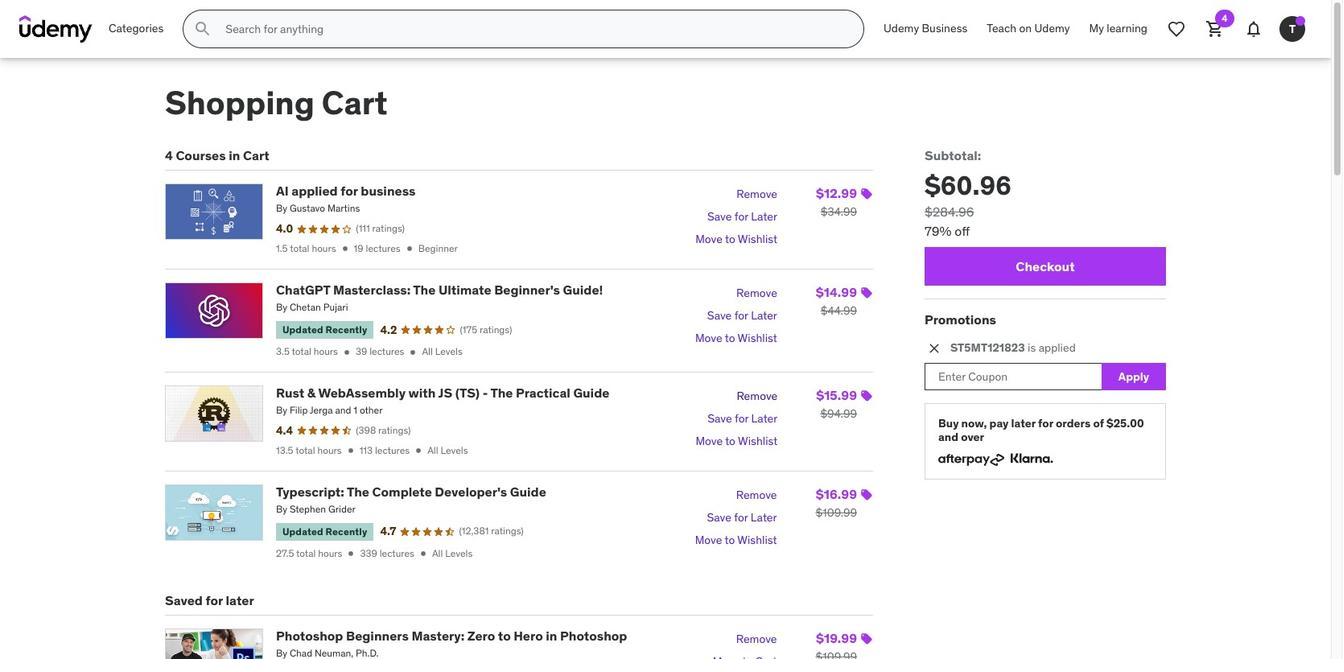 Task type: vqa. For each thing, say whether or not it's contained in the screenshot.
business
yes



Task type: locate. For each thing, give the bounding box(es) containing it.
for inside ai applied for business by gustavo martins
[[341, 183, 358, 199]]

$15.99 $94.99
[[817, 387, 857, 421]]

move for remove button to the left of $16.99
[[695, 533, 723, 547]]

1 vertical spatial updated
[[283, 525, 323, 537]]

hours left 113
[[318, 444, 342, 456]]

0 vertical spatial updated
[[283, 323, 323, 336]]

4.7
[[380, 524, 396, 539]]

ratings) right (175
[[480, 323, 512, 335]]

$12.99 $34.99
[[816, 185, 857, 219]]

2 by from the top
[[276, 301, 287, 313]]

1 horizontal spatial the
[[413, 282, 436, 298]]

1 udemy from the left
[[884, 21, 920, 36]]

apply button
[[1102, 363, 1167, 391]]

later left $12.99 $34.99
[[751, 210, 778, 224]]

0 horizontal spatial applied
[[292, 183, 338, 199]]

2 horizontal spatial the
[[491, 385, 513, 401]]

remove left $12.99
[[737, 187, 778, 202]]

coupon icon image
[[861, 188, 874, 201], [861, 286, 874, 299], [861, 390, 874, 403], [861, 488, 874, 501], [861, 633, 874, 646]]

and left 1
[[335, 404, 351, 416]]

updated down stephen
[[283, 525, 323, 537]]

udemy business
[[884, 21, 968, 36]]

updated recently down pujari
[[283, 323, 368, 336]]

guide up (12,381 ratings)
[[510, 484, 547, 500]]

1 vertical spatial guide
[[510, 484, 547, 500]]

all levels down (12,381 at the left of the page
[[432, 547, 473, 559]]

19
[[354, 242, 364, 254]]

the right -
[[491, 385, 513, 401]]

$284.96
[[925, 204, 975, 220]]

0 vertical spatial and
[[335, 404, 351, 416]]

udemy image
[[19, 15, 93, 43]]

$15.99
[[817, 387, 857, 403]]

Enter Coupon text field
[[925, 363, 1102, 391]]

wishlist for remove button to the left of $12.99
[[738, 232, 778, 247]]

xxsmall image
[[339, 243, 351, 255], [404, 243, 415, 255], [413, 445, 424, 457], [346, 549, 357, 560]]

1 horizontal spatial guide
[[574, 385, 610, 401]]

beginners
[[346, 628, 409, 644]]

remove left $16.99
[[736, 488, 777, 502]]

xxsmall image left "39"
[[341, 347, 353, 358]]

0 vertical spatial cart
[[322, 83, 388, 123]]

apply
[[1119, 370, 1150, 384]]

2 vertical spatial the
[[347, 484, 370, 500]]

3 by from the top
[[276, 404, 287, 416]]

4 by from the top
[[276, 503, 287, 515]]

other
[[360, 404, 383, 416]]

0 vertical spatial the
[[413, 282, 436, 298]]

in
[[229, 147, 240, 163], [546, 628, 558, 644]]

recently down the grider
[[326, 525, 368, 537]]

klarna image
[[1011, 451, 1054, 466]]

categories
[[109, 21, 164, 36]]

0 vertical spatial guide
[[574, 385, 610, 401]]

0 vertical spatial 4
[[1222, 12, 1228, 24]]

orders
[[1056, 417, 1091, 431]]

move for remove button left of $14.99
[[696, 331, 723, 345]]

by left filip at the left
[[276, 404, 287, 416]]

typescript: the complete developer's guide by stephen grider
[[276, 484, 547, 515]]

2 coupon icon image from the top
[[861, 286, 874, 299]]

1 horizontal spatial applied
[[1039, 341, 1076, 355]]

0 horizontal spatial the
[[347, 484, 370, 500]]

0 vertical spatial all levels
[[422, 346, 463, 358]]

xxsmall image
[[341, 347, 353, 358], [408, 347, 419, 358], [345, 445, 356, 457], [418, 549, 429, 560]]

ratings) inside 111 ratings element
[[372, 222, 405, 234]]

39 lectures
[[356, 346, 404, 358]]

(175 ratings)
[[460, 323, 512, 335]]

wishlist for remove button to the left of $16.99
[[738, 533, 777, 547]]

wishlist image
[[1167, 19, 1187, 39]]

0 horizontal spatial guide
[[510, 484, 547, 500]]

coupon icon image right $19.99
[[861, 633, 874, 646]]

masterclass:
[[333, 282, 411, 298]]

1 vertical spatial the
[[491, 385, 513, 401]]

ratings) up "113 lectures"
[[378, 424, 411, 436]]

xxsmall image left 113
[[345, 445, 356, 457]]

3 coupon icon image from the top
[[861, 390, 874, 403]]

udemy right on
[[1035, 21, 1071, 36]]

total for 1.5
[[290, 242, 310, 254]]

0 horizontal spatial 4
[[165, 147, 173, 163]]

2 updated recently from the top
[[283, 525, 368, 537]]

updated recently for chatgpt
[[283, 323, 368, 336]]

0 horizontal spatial cart
[[243, 147, 269, 163]]

0 vertical spatial in
[[229, 147, 240, 163]]

move
[[696, 232, 723, 247], [696, 331, 723, 345], [696, 434, 723, 449], [695, 533, 723, 547]]

0 horizontal spatial in
[[229, 147, 240, 163]]

buy
[[939, 417, 959, 431]]

levels down (175
[[435, 346, 463, 358]]

the left ultimate
[[413, 282, 436, 298]]

the inside 'rust & webassembly with js (ts) - the practical guide by filip jerga and 1 other'
[[491, 385, 513, 401]]

guide right practical
[[574, 385, 610, 401]]

save for remove button left of $14.99
[[708, 308, 732, 323]]

1 updated recently from the top
[[283, 323, 368, 336]]

all up typescript: the complete developer's guide link
[[428, 444, 439, 456]]

1 horizontal spatial cart
[[322, 83, 388, 123]]

$16.99 $109.99
[[816, 486, 857, 520]]

by left chetan at top
[[276, 301, 287, 313]]

updated recently up 27.5 total hours
[[283, 525, 368, 537]]

1 vertical spatial 4
[[165, 147, 173, 163]]

total right 1.5
[[290, 242, 310, 254]]

2 vertical spatial levels
[[445, 547, 473, 559]]

xxsmall image left beginner
[[404, 243, 415, 255]]

1 horizontal spatial photoshop
[[560, 628, 628, 644]]

complete
[[372, 484, 432, 500]]

1 vertical spatial and
[[939, 430, 959, 445]]

ratings) right (12,381 at the left of the page
[[491, 525, 524, 537]]

1 vertical spatial levels
[[441, 444, 468, 456]]

saved for later
[[165, 592, 254, 608]]

lectures for 113 lectures
[[375, 444, 410, 456]]

recently down pujari
[[326, 323, 368, 336]]

the up the grider
[[347, 484, 370, 500]]

over
[[961, 430, 985, 445]]

3.5 total hours
[[276, 346, 338, 358]]

all right 339 lectures
[[432, 547, 443, 559]]

later left $14.99 $44.99
[[751, 308, 778, 323]]

hours left 339
[[318, 547, 343, 559]]

remove left $15.99
[[737, 389, 778, 403]]

coupon icon image for $15.99
[[861, 390, 874, 403]]

all up with
[[422, 346, 433, 358]]

guide inside typescript: the complete developer's guide by stephen grider
[[510, 484, 547, 500]]

0 vertical spatial levels
[[435, 346, 463, 358]]

remove
[[737, 187, 778, 202], [737, 286, 778, 300], [737, 389, 778, 403], [736, 488, 777, 502], [736, 632, 777, 647]]

2 updated from the top
[[283, 525, 323, 537]]

1 horizontal spatial 4
[[1222, 12, 1228, 24]]

total
[[290, 242, 310, 254], [292, 346, 311, 358], [296, 444, 315, 456], [296, 547, 316, 559]]

ratings) inside 12,381 ratings element
[[491, 525, 524, 537]]

by
[[276, 202, 287, 214], [276, 301, 287, 313], [276, 404, 287, 416], [276, 503, 287, 515]]

subtotal: $60.96 $284.96 79% off
[[925, 147, 1012, 239]]

2 recently from the top
[[326, 525, 368, 537]]

2 photoshop from the left
[[560, 628, 628, 644]]

checkout
[[1016, 258, 1075, 274]]

339
[[360, 547, 377, 559]]

4 left the notifications image
[[1222, 12, 1228, 24]]

1 vertical spatial updated recently
[[283, 525, 368, 537]]

all levels down (175
[[422, 346, 463, 358]]

total right 13.5
[[296, 444, 315, 456]]

applied up 'gustavo'
[[292, 183, 338, 199]]

all levels for ultimate
[[422, 346, 463, 358]]

udemy left business
[[884, 21, 920, 36]]

pay
[[990, 417, 1009, 431]]

111 ratings element
[[356, 222, 405, 236]]

xxsmall image left 339
[[346, 549, 357, 560]]

339 lectures
[[360, 547, 415, 559]]

27.5
[[276, 547, 294, 559]]

(398 ratings)
[[356, 424, 411, 436]]

4.0
[[276, 222, 293, 236]]

$109.99
[[816, 505, 857, 520]]

updated recently
[[283, 323, 368, 336], [283, 525, 368, 537]]

lectures down 398 ratings element
[[375, 444, 410, 456]]

coupon icon image right $16.99
[[861, 488, 874, 501]]

in right hero
[[546, 628, 558, 644]]

ratings) up 19 lectures on the top left
[[372, 222, 405, 234]]

levels down (12,381 at the left of the page
[[445, 547, 473, 559]]

$14.99
[[816, 284, 857, 300]]

(12,381
[[459, 525, 489, 537]]

ratings) inside 175 ratings element
[[480, 323, 512, 335]]

ai applied for business link
[[276, 183, 416, 199]]

wishlist for remove button on the left of $15.99
[[738, 434, 778, 449]]

on
[[1020, 21, 1032, 36]]

all levels up developer's
[[428, 444, 468, 456]]

4.2
[[380, 322, 397, 337]]

guide!
[[563, 282, 603, 298]]

total right 27.5
[[296, 547, 316, 559]]

by inside ai applied for business by gustavo martins
[[276, 202, 287, 214]]

by inside typescript: the complete developer's guide by stephen grider
[[276, 503, 287, 515]]

hours left "39"
[[314, 346, 338, 358]]

guide inside 'rust & webassembly with js (ts) - the practical guide by filip jerga and 1 other'
[[574, 385, 610, 401]]

the inside typescript: the complete developer's guide by stephen grider
[[347, 484, 370, 500]]

remove button left $19.99
[[736, 629, 777, 651]]

wishlist
[[738, 232, 778, 247], [738, 331, 778, 345], [738, 434, 778, 449], [738, 533, 777, 547]]

1 by from the top
[[276, 202, 287, 214]]

(111
[[356, 222, 370, 234]]

1 vertical spatial recently
[[326, 525, 368, 537]]

photoshop beginners mastery: zero to hero in photoshop
[[276, 628, 628, 644]]

1 vertical spatial applied
[[1039, 341, 1076, 355]]

2 udemy from the left
[[1035, 21, 1071, 36]]

photoshop
[[276, 628, 343, 644], [560, 628, 628, 644]]

ratings) for 4.7
[[491, 525, 524, 537]]

subtotal:
[[925, 147, 982, 163]]

remove save for later move to wishlist
[[696, 187, 778, 247], [696, 286, 778, 345], [696, 389, 778, 449], [695, 488, 777, 547]]

1 horizontal spatial later
[[1012, 417, 1036, 431]]

$34.99
[[821, 205, 857, 219]]

t
[[1290, 21, 1296, 36]]

lectures down 4.2
[[370, 346, 404, 358]]

chetan
[[290, 301, 321, 313]]

1 horizontal spatial and
[[939, 430, 959, 445]]

xxsmall image right "113 lectures"
[[413, 445, 424, 457]]

recently for the
[[326, 525, 368, 537]]

0 horizontal spatial photoshop
[[276, 628, 343, 644]]

2 vertical spatial all
[[432, 547, 443, 559]]

courses
[[176, 147, 226, 163]]

later
[[1012, 417, 1036, 431], [226, 592, 254, 608]]

coupon icon image right $12.99
[[861, 188, 874, 201]]

later right pay
[[1012, 417, 1036, 431]]

1 vertical spatial later
[[226, 592, 254, 608]]

and left over
[[939, 430, 959, 445]]

remove button left $14.99
[[737, 282, 778, 305]]

0 vertical spatial later
[[1012, 417, 1036, 431]]

all levels for developer's
[[432, 547, 473, 559]]

total right "3.5"
[[292, 346, 311, 358]]

hours for 27.5 total hours
[[318, 547, 343, 559]]

lectures down 4.7
[[380, 547, 415, 559]]

applied right the "is"
[[1039, 341, 1076, 355]]

4 coupon icon image from the top
[[861, 488, 874, 501]]

mastery:
[[412, 628, 465, 644]]

total for 27.5
[[296, 547, 316, 559]]

hours left 19 on the left of the page
[[312, 242, 336, 254]]

save for remove button to the left of $12.99
[[708, 210, 732, 224]]

with
[[409, 385, 436, 401]]

0 horizontal spatial and
[[335, 404, 351, 416]]

levels
[[435, 346, 463, 358], [441, 444, 468, 456], [445, 547, 473, 559]]

ratings) inside 398 ratings element
[[378, 424, 411, 436]]

shopping cart
[[165, 83, 388, 123]]

1.5
[[276, 242, 288, 254]]

and
[[335, 404, 351, 416], [939, 430, 959, 445]]

my learning
[[1090, 21, 1148, 36]]

updated
[[283, 323, 323, 336], [283, 525, 323, 537]]

afterpay image
[[939, 454, 1005, 466]]

coupon icon image right $14.99
[[861, 286, 874, 299]]

4 left courses
[[165, 147, 173, 163]]

0 vertical spatial applied
[[292, 183, 338, 199]]

applied
[[292, 183, 338, 199], [1039, 341, 1076, 355]]

save for later button
[[708, 206, 778, 229], [708, 305, 778, 328], [708, 408, 778, 431], [707, 507, 777, 529]]

by left stephen
[[276, 503, 287, 515]]

coupon icon image for $14.99
[[861, 286, 874, 299]]

1 vertical spatial all levels
[[428, 444, 468, 456]]

0 horizontal spatial later
[[226, 592, 254, 608]]

lectures down 111 ratings element
[[366, 242, 401, 254]]

all
[[422, 346, 433, 358], [428, 444, 439, 456], [432, 547, 443, 559]]

photoshop left beginners
[[276, 628, 343, 644]]

0 vertical spatial all
[[422, 346, 433, 358]]

coupon icon image for $12.99
[[861, 188, 874, 201]]

coupon icon image right $15.99
[[861, 390, 874, 403]]

hours
[[312, 242, 336, 254], [314, 346, 338, 358], [318, 444, 342, 456], [318, 547, 343, 559]]

0 vertical spatial updated recently
[[283, 323, 368, 336]]

js
[[438, 385, 453, 401]]

1 coupon icon image from the top
[[861, 188, 874, 201]]

1 horizontal spatial udemy
[[1035, 21, 1071, 36]]

0 vertical spatial recently
[[326, 323, 368, 336]]

13.5 total hours
[[276, 444, 342, 456]]

1 vertical spatial in
[[546, 628, 558, 644]]

off
[[955, 223, 970, 239]]

in right courses
[[229, 147, 240, 163]]

4 for 4
[[1222, 12, 1228, 24]]

1 horizontal spatial in
[[546, 628, 558, 644]]

1 updated from the top
[[283, 323, 323, 336]]

Search for anything text field
[[222, 15, 845, 43]]

later right saved
[[226, 592, 254, 608]]

business
[[922, 21, 968, 36]]

updated up '3.5 total hours'
[[283, 323, 323, 336]]

1 recently from the top
[[326, 323, 368, 336]]

ratings) for 4.4
[[378, 424, 411, 436]]

wishlist for remove button left of $14.99
[[738, 331, 778, 345]]

photoshop right hero
[[560, 628, 628, 644]]

remove left $19.99
[[736, 632, 777, 647]]

levels up developer's
[[441, 444, 468, 456]]

0 horizontal spatial udemy
[[884, 21, 920, 36]]

113
[[360, 444, 373, 456]]

2 vertical spatial all levels
[[432, 547, 473, 559]]

gustavo
[[290, 202, 325, 214]]

move for remove button to the left of $12.99
[[696, 232, 723, 247]]

by down ai
[[276, 202, 287, 214]]



Task type: describe. For each thing, give the bounding box(es) containing it.
12,381 ratings element
[[459, 525, 524, 539]]

all for complete
[[432, 547, 443, 559]]

lectures for 19 lectures
[[366, 242, 401, 254]]

398 ratings element
[[356, 424, 411, 438]]

ratings) for 4.2
[[480, 323, 512, 335]]

updated for chatgpt
[[283, 323, 323, 336]]

updated recently for typescript:
[[283, 525, 368, 537]]

photoshop beginners mastery: zero to hero in photoshop link
[[276, 628, 628, 644]]

lectures for 339 lectures
[[380, 547, 415, 559]]

teach
[[987, 21, 1017, 36]]

small image
[[927, 341, 943, 357]]

practical
[[516, 385, 571, 401]]

and inside buy now, pay later for orders of $25.00 and over
[[939, 430, 959, 445]]

learning
[[1107, 21, 1148, 36]]

recently for masterclass:
[[326, 323, 368, 336]]

grider
[[328, 503, 356, 515]]

webassembly
[[318, 385, 406, 401]]

move for remove button on the left of $15.99
[[696, 434, 723, 449]]

of
[[1094, 417, 1105, 431]]

and inside 'rust & webassembly with js (ts) - the practical guide by filip jerga and 1 other'
[[335, 404, 351, 416]]

save for remove button to the left of $16.99
[[707, 510, 732, 525]]

13.5
[[276, 444, 294, 456]]

beginner's
[[494, 282, 560, 298]]

my
[[1090, 21, 1105, 36]]

rust & webassembly with js (ts) - the practical guide link
[[276, 385, 610, 401]]

1.5 total hours
[[276, 242, 336, 254]]

ultimate
[[439, 282, 492, 298]]

5 coupon icon image from the top
[[861, 633, 874, 646]]

saved
[[165, 592, 203, 608]]

teach on udemy link
[[978, 10, 1080, 48]]

27.5 total hours
[[276, 547, 343, 559]]

$12.99
[[816, 185, 857, 201]]

$19.99
[[816, 630, 857, 646]]

lectures for 39 lectures
[[370, 346, 404, 358]]

the inside "chatgpt masterclass: the ultimate beginner's guide! by chetan pujari"
[[413, 282, 436, 298]]

st5mt121823
[[951, 341, 1026, 355]]

applied inside ai applied for business by gustavo martins
[[292, 183, 338, 199]]

$60.96
[[925, 169, 1012, 202]]

xxsmall image left 19 on the left of the page
[[339, 243, 351, 255]]

t link
[[1274, 10, 1312, 48]]

filip
[[290, 404, 308, 416]]

later inside buy now, pay later for orders of $25.00 and over
[[1012, 417, 1036, 431]]

rust & webassembly with js (ts) - the practical guide by filip jerga and 1 other
[[276, 385, 610, 416]]

(398
[[356, 424, 376, 436]]

4 for 4 courses in cart
[[165, 147, 173, 163]]

coupon icon image for $16.99
[[861, 488, 874, 501]]

ratings) for 4.0
[[372, 222, 405, 234]]

levels for developer's
[[445, 547, 473, 559]]

19 lectures
[[354, 242, 401, 254]]

st5mt121823 is applied
[[951, 341, 1076, 355]]

remove button left $16.99
[[736, 484, 777, 507]]

all for the
[[422, 346, 433, 358]]

39
[[356, 346, 367, 358]]

updated for typescript:
[[283, 525, 323, 537]]

(175
[[460, 323, 478, 335]]

notifications image
[[1245, 19, 1264, 39]]

now,
[[962, 417, 987, 431]]

rust
[[276, 385, 305, 401]]

xxsmall image right 39 lectures
[[408, 347, 419, 358]]

4.4
[[276, 423, 293, 438]]

hours for 1.5 total hours
[[312, 242, 336, 254]]

is
[[1028, 341, 1036, 355]]

1 vertical spatial cart
[[243, 147, 269, 163]]

for inside buy now, pay later for orders of $25.00 and over
[[1039, 417, 1054, 431]]

promotions
[[925, 312, 997, 328]]

1 photoshop from the left
[[276, 628, 343, 644]]

remove button left $12.99
[[737, 184, 778, 206]]

175 ratings element
[[460, 323, 512, 337]]

ai
[[276, 183, 289, 199]]

&
[[307, 385, 316, 401]]

by inside "chatgpt masterclass: the ultimate beginner's guide! by chetan pujari"
[[276, 301, 287, 313]]

martins
[[328, 202, 360, 214]]

teach on udemy
[[987, 21, 1071, 36]]

later left $15.99 $94.99
[[752, 412, 778, 426]]

zero
[[468, 628, 495, 644]]

hours for 13.5 total hours
[[318, 444, 342, 456]]

ai applied for business by gustavo martins
[[276, 183, 416, 214]]

-
[[483, 385, 488, 401]]

total for 13.5
[[296, 444, 315, 456]]

$94.99
[[821, 407, 857, 421]]

$14.99 $44.99
[[816, 284, 857, 318]]

xxsmall image right 339 lectures
[[418, 549, 429, 560]]

typescript: the complete developer's guide link
[[276, 484, 547, 500]]

chatgpt masterclass: the ultimate beginner's guide! by chetan pujari
[[276, 282, 603, 313]]

$25.00
[[1107, 417, 1145, 431]]

later left $109.99
[[751, 510, 777, 525]]

beginner
[[418, 242, 458, 254]]

submit search image
[[194, 19, 213, 39]]

categories button
[[99, 10, 173, 48]]

1 vertical spatial all
[[428, 444, 439, 456]]

you have alerts image
[[1296, 16, 1306, 26]]

(ts)
[[455, 385, 480, 401]]

save for remove button on the left of $15.99
[[708, 412, 732, 426]]

shopping cart with 4 items image
[[1206, 19, 1225, 39]]

jerga
[[310, 404, 333, 416]]

levels for ultimate
[[435, 346, 463, 358]]

(111 ratings)
[[356, 222, 405, 234]]

pujari
[[323, 301, 348, 313]]

(12,381 ratings)
[[459, 525, 524, 537]]

stephen
[[290, 503, 326, 515]]

3.5
[[276, 346, 290, 358]]

hero
[[514, 628, 543, 644]]

business
[[361, 183, 416, 199]]

113 lectures
[[360, 444, 410, 456]]

my learning link
[[1080, 10, 1158, 48]]

total for 3.5
[[292, 346, 311, 358]]

by inside 'rust & webassembly with js (ts) - the practical guide by filip jerga and 1 other'
[[276, 404, 287, 416]]

1
[[354, 404, 358, 416]]

developer's
[[435, 484, 507, 500]]

79%
[[925, 223, 952, 239]]

remove button left $15.99
[[737, 386, 778, 408]]

remove left $14.99
[[737, 286, 778, 300]]

chatgpt masterclass: the ultimate beginner's guide! link
[[276, 282, 603, 298]]

4 courses in cart
[[165, 147, 269, 163]]

checkout button
[[925, 247, 1167, 286]]

chatgpt
[[276, 282, 330, 298]]

hours for 3.5 total hours
[[314, 346, 338, 358]]



